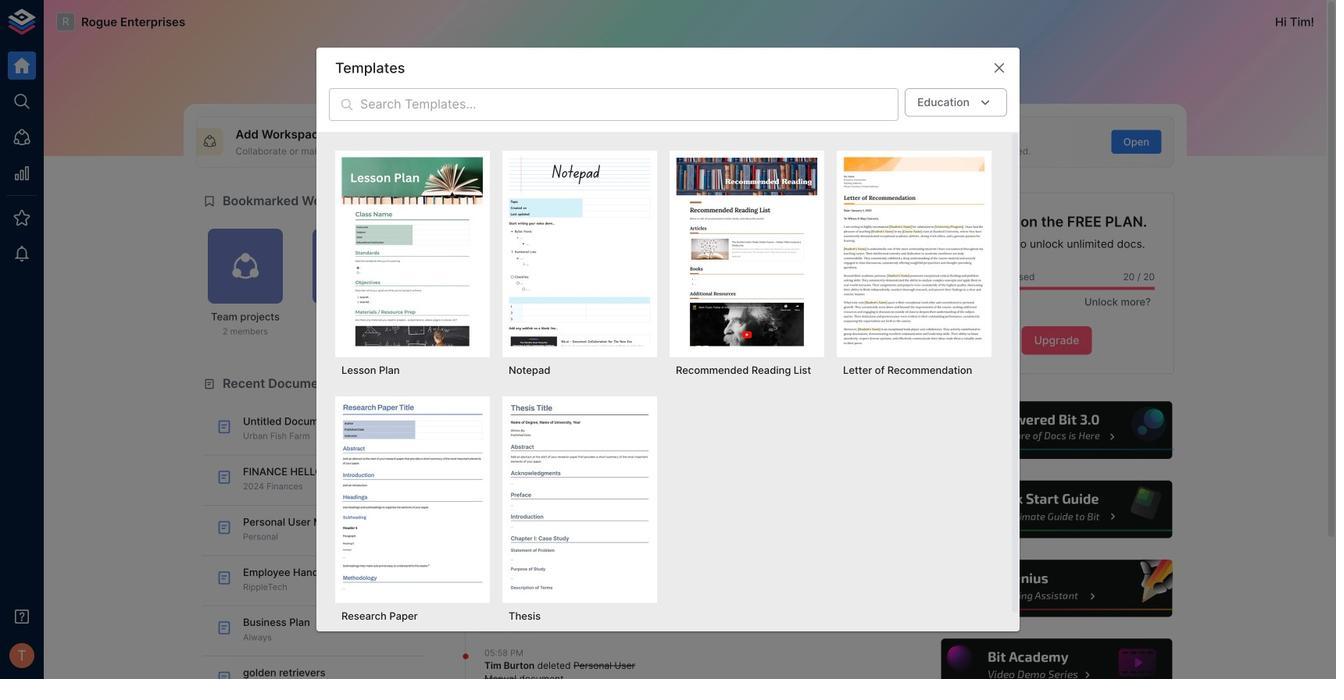 Task type: locate. For each thing, give the bounding box(es) containing it.
4 help image from the top
[[939, 637, 1175, 680]]

dialog
[[317, 48, 1020, 637]]

notepad image
[[509, 157, 651, 347]]

help image
[[939, 400, 1175, 462], [939, 479, 1175, 541], [939, 558, 1175, 620], [939, 637, 1175, 680]]

recommended reading list image
[[676, 157, 818, 347]]

Search Templates... text field
[[360, 88, 899, 121]]

2 help image from the top
[[939, 479, 1175, 541]]

letter of recommendation image
[[843, 157, 986, 347]]

thesis image
[[509, 403, 651, 593]]



Task type: describe. For each thing, give the bounding box(es) containing it.
3 help image from the top
[[939, 558, 1175, 620]]

lesson plan image
[[342, 157, 484, 347]]

research paper image
[[342, 403, 484, 593]]

1 help image from the top
[[939, 400, 1175, 462]]



Task type: vqa. For each thing, say whether or not it's contained in the screenshot.
Letter of Recommendation image
yes



